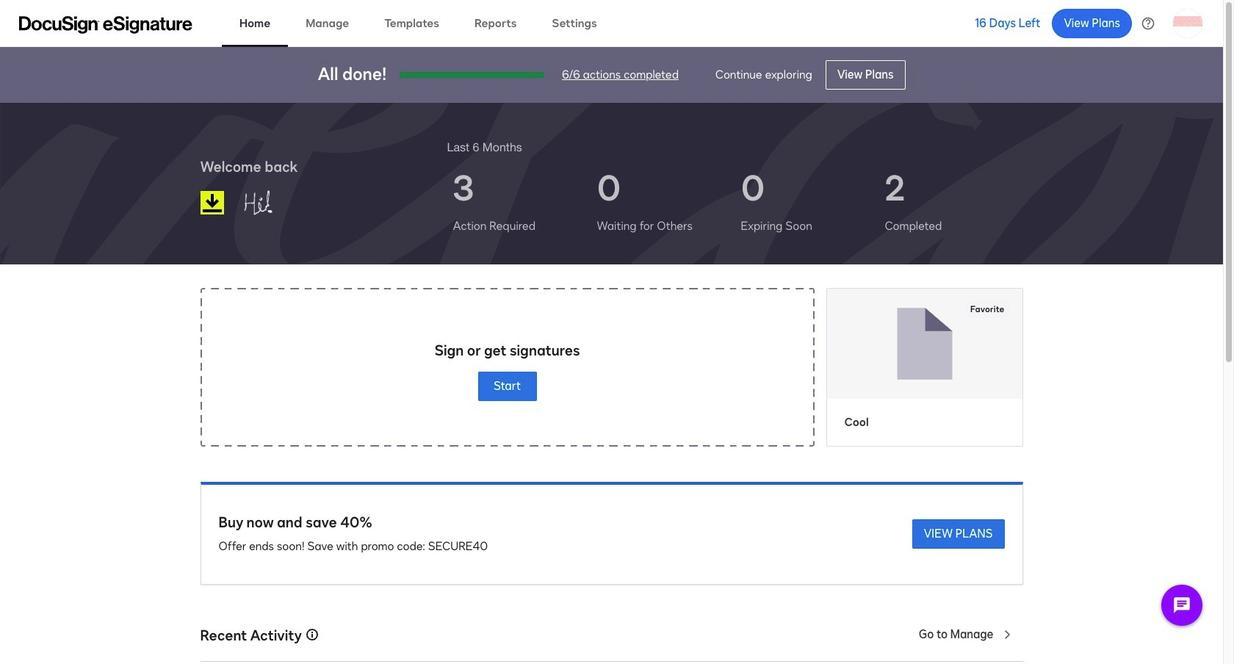 Task type: locate. For each thing, give the bounding box(es) containing it.
generic name image
[[236, 184, 313, 222]]

heading
[[447, 138, 522, 156]]

docusign esignature image
[[19, 16, 193, 33]]

list
[[447, 156, 1023, 247]]



Task type: vqa. For each thing, say whether or not it's contained in the screenshot.
"DocuSignLogo"
yes



Task type: describe. For each thing, give the bounding box(es) containing it.
docusignlogo image
[[200, 191, 224, 215]]

your uploaded profile image image
[[1174, 8, 1203, 38]]

use cool image
[[827, 289, 1023, 399]]



